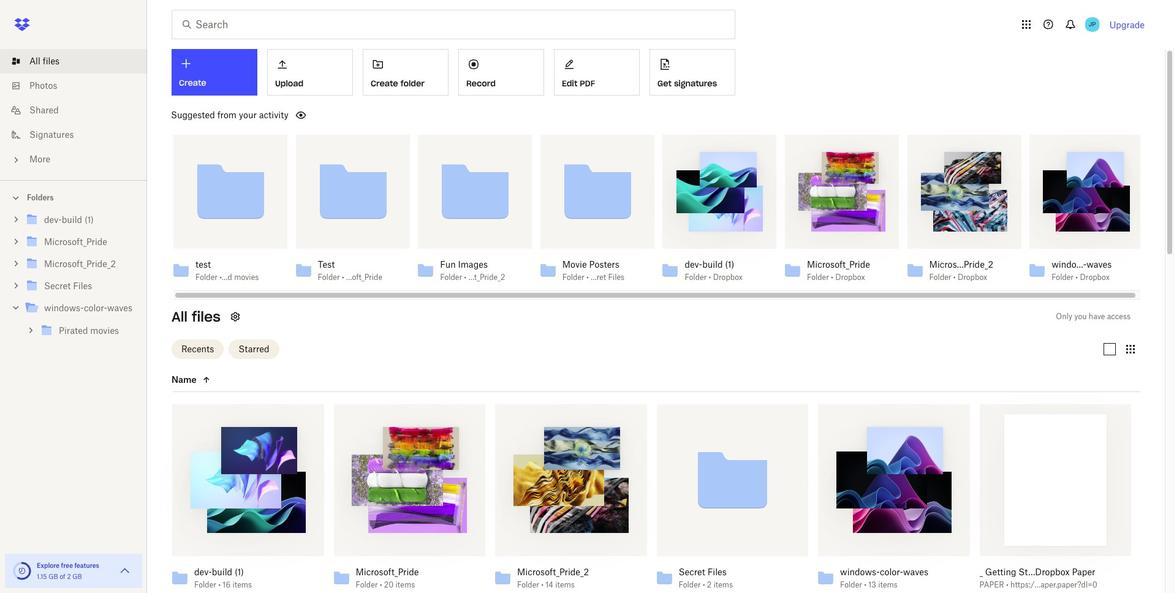 Task type: describe. For each thing, give the bounding box(es) containing it.
folder inside microsoft_pride folder • 20 items
[[356, 580, 378, 590]]

access
[[1108, 312, 1131, 321]]

folder • …t_pride_2 button
[[440, 273, 505, 283]]

• inside dev-build (1) folder • dropbox
[[709, 273, 712, 282]]

dev-build (1)
[[44, 215, 94, 225]]

pdf
[[580, 78, 595, 89]]

2 inside explore free features 1.15 gb of 2 gb
[[67, 573, 71, 581]]

20
[[384, 580, 394, 590]]

windo…-
[[1052, 259, 1087, 270]]

more image
[[10, 154, 22, 166]]

micros…pride_2 folder • dropbox
[[930, 259, 994, 282]]

all files inside list item
[[29, 56, 60, 66]]

folder, microsoft_pride_2 row
[[491, 405, 647, 594]]

share button for test
[[339, 145, 378, 164]]

share button for micros…pride_2
[[950, 145, 990, 164]]

1 vertical spatial all
[[172, 308, 188, 326]]

get signatures button
[[650, 49, 736, 96]]

folder inside dev-build (1) folder • dropbox
[[685, 273, 707, 282]]

edit pdf button
[[554, 49, 640, 96]]

folder inside movie posters folder • …ret files
[[563, 273, 585, 282]]

dev-build (1) button for dev-build (1) folder • dropbox
[[685, 259, 750, 270]]

paper
[[980, 580, 1005, 590]]

share for fun images
[[468, 149, 493, 159]]

you
[[1075, 312, 1087, 321]]

microsoft_pride button for microsoft_pride folder • 20 items
[[356, 567, 459, 578]]

_
[[980, 567, 983, 577]]

get
[[658, 78, 672, 89]]

have
[[1089, 312, 1106, 321]]

fun images button
[[440, 259, 505, 270]]

only
[[1057, 312, 1073, 321]]

share button for windo…-waves
[[1073, 145, 1112, 164]]

waves inside windo…-waves folder • dropbox
[[1087, 259, 1112, 270]]

microsoft_pride for microsoft_pride
[[44, 237, 107, 247]]

share for test
[[224, 149, 248, 159]]

• inside fun images folder • …t_pride_2
[[464, 273, 467, 282]]

microsoft_pride link
[[25, 234, 137, 251]]

14
[[546, 580, 554, 590]]

build for dev-build (1) folder • 16 items
[[212, 567, 232, 577]]

edit
[[562, 78, 578, 89]]

explore free features 1.15 gb of 2 gb
[[37, 562, 99, 581]]

…ret
[[591, 273, 607, 282]]

jp button
[[1083, 15, 1103, 34]]

shared
[[29, 105, 59, 115]]

microsoft_pride button for microsoft_pride folder • dropbox
[[807, 259, 872, 270]]

16
[[223, 580, 231, 590]]

• inside microsoft_pride folder • dropbox
[[831, 273, 834, 282]]

folder • dropbox button for dev-
[[685, 273, 750, 283]]

suggested
[[171, 110, 215, 120]]

folder • dropbox button for microsoft_pride
[[807, 273, 872, 283]]

folder inside dev-build (1) folder • 16 items
[[194, 580, 216, 590]]

• inside dev-build (1) folder • 16 items
[[218, 580, 221, 590]]

paper
[[1073, 567, 1096, 577]]

pirated movies link
[[39, 323, 137, 340]]

starred
[[239, 344, 270, 354]]

folder
[[401, 78, 425, 89]]

build for dev-build (1)
[[62, 215, 82, 225]]

folder •…d movies button
[[196, 273, 261, 283]]

name button
[[172, 372, 275, 387]]

test button
[[318, 259, 383, 270]]

dropbox inside windo…-waves folder • dropbox
[[1081, 273, 1110, 282]]

all inside all files link
[[29, 56, 40, 66]]

2 gb from the left
[[72, 573, 82, 581]]

all files link
[[10, 49, 147, 74]]

folders
[[27, 193, 54, 202]]

signatures
[[29, 129, 74, 140]]

files for secret files
[[73, 281, 92, 291]]

share for dev-build (1)
[[713, 149, 738, 159]]

fun
[[440, 259, 456, 270]]

st…dropbox
[[1019, 567, 1070, 577]]

upgrade link
[[1110, 19, 1145, 30]]

record button
[[459, 49, 544, 96]]

create folder button
[[363, 49, 449, 96]]

features
[[74, 562, 99, 570]]

folder, windows-color-waves row
[[814, 405, 970, 594]]

secret files link
[[25, 278, 137, 295]]

microsoft_pride_2 folder • 14 items
[[517, 567, 589, 590]]

folders button
[[0, 188, 147, 207]]

microsoft_pride_2 for microsoft_pride_2
[[44, 259, 116, 269]]

folder inside windo…-waves folder • dropbox
[[1052, 273, 1074, 282]]

upload
[[275, 78, 304, 89]]

starred button
[[229, 339, 279, 359]]

https:/…aper.paper?dl=0
[[1011, 580, 1098, 590]]

more
[[29, 154, 50, 164]]

shared link
[[10, 98, 147, 123]]

microsoft_pride_2 for microsoft_pride_2 folder • 14 items
[[517, 567, 589, 577]]

share for windo…-waves
[[1080, 149, 1105, 159]]

share for micros…pride_2
[[958, 149, 983, 159]]

• inside microsoft_pride_2 folder • 14 items
[[541, 580, 544, 590]]

dropbox inside dev-build (1) folder • dropbox
[[714, 273, 743, 282]]

folder • …oft_pride button
[[318, 273, 383, 283]]

microsoft_pride folder • dropbox
[[807, 259, 871, 282]]

secret for secret files folder • 2 items
[[679, 567, 706, 577]]

images
[[458, 259, 488, 270]]

waves for windows-color-waves folder • 13 items
[[904, 567, 929, 577]]

• inside _ getting st…dropbox paper paper • https:/…aper.paper?dl=0
[[1007, 580, 1009, 590]]

micros…pride_2 button
[[930, 259, 995, 270]]

jp
[[1089, 20, 1097, 28]]

dev- for dev-build (1) folder • 16 items
[[194, 567, 212, 577]]

• inside movie posters folder • …ret files
[[587, 273, 589, 282]]

microsoft_pride for microsoft_pride folder • dropbox
[[807, 259, 871, 270]]

windows-color-waves link
[[25, 300, 137, 317]]

test button
[[196, 259, 261, 270]]

1 vertical spatial all files
[[172, 308, 221, 326]]

waves for windows-color-waves
[[107, 303, 132, 313]]

posters
[[590, 259, 620, 270]]

share for test
[[346, 149, 371, 159]]

dropbox inside microsoft_pride folder • dropbox
[[836, 273, 865, 282]]

dropbox inside micros…pride_2 folder • dropbox
[[958, 273, 988, 282]]

(1) for dev-build (1) folder • dropbox
[[726, 259, 735, 270]]

of
[[60, 573, 65, 581]]

upload button
[[267, 49, 353, 96]]

dev-build (1) folder • 16 items
[[194, 567, 252, 590]]

your
[[239, 110, 257, 120]]

•…d
[[220, 273, 232, 282]]

13
[[869, 580, 877, 590]]

explore
[[37, 562, 60, 570]]

folder inside secret files folder • 2 items
[[679, 580, 701, 590]]

windows- for windows-color-waves
[[44, 303, 84, 313]]

micros…pride_2
[[930, 259, 994, 270]]

windo…-waves folder • dropbox
[[1052, 259, 1112, 282]]

• inside secret files folder • 2 items
[[703, 580, 705, 590]]

folder inside windows-color-waves folder • 13 items
[[841, 580, 863, 590]]

items inside dev-build (1) folder • 16 items
[[233, 580, 252, 590]]

windo…-waves button
[[1052, 259, 1117, 270]]

edit pdf
[[562, 78, 595, 89]]

• inside windo…-waves folder • dropbox
[[1076, 273, 1079, 282]]

_ getting st…dropbox paper paper • https:/…aper.paper?dl=0
[[980, 567, 1098, 590]]

files for secret files folder • 2 items
[[708, 567, 727, 577]]

windows-color-waves
[[44, 303, 132, 313]]

create folder
[[371, 78, 425, 89]]

color- for windows-color-waves
[[84, 303, 107, 313]]

photos
[[29, 80, 57, 91]]

…t_pride_2
[[469, 273, 505, 282]]

secret files folder • 2 items
[[679, 567, 733, 590]]

share button for dev-build (1)
[[706, 145, 745, 164]]

dev-build (1) folder • dropbox
[[685, 259, 743, 282]]



Task type: locate. For each thing, give the bounding box(es) containing it.
test
[[318, 259, 335, 270]]

pirated
[[59, 326, 88, 336]]

waves inside group
[[107, 303, 132, 313]]

files inside movie posters folder • …ret files
[[608, 273, 625, 282]]

1 horizontal spatial microsoft_pride_2
[[517, 567, 589, 577]]

gb down features
[[72, 573, 82, 581]]

_ getting st…dropbox paper button
[[980, 567, 1100, 578]]

folder • …ret files button
[[563, 273, 628, 283]]

items down windows-color-waves button
[[879, 580, 898, 590]]

1 share from the left
[[224, 149, 248, 159]]

get signatures
[[658, 78, 717, 89]]

(1) inside group
[[85, 215, 94, 225]]

0 vertical spatial files
[[43, 56, 60, 66]]

dev- for dev-build (1) folder • dropbox
[[685, 259, 703, 270]]

windows- inside windows-color-waves folder • 13 items
[[841, 567, 880, 577]]

1 horizontal spatial microsoft_pride
[[356, 567, 419, 577]]

waves
[[1087, 259, 1112, 270], [107, 303, 132, 313], [904, 567, 929, 577]]

5 share button from the left
[[828, 145, 868, 164]]

create for create
[[179, 78, 206, 88]]

test
[[196, 259, 211, 270]]

movies inside test folder •…d movies
[[234, 273, 259, 282]]

create inside popup button
[[179, 78, 206, 88]]

4 share from the left
[[713, 149, 738, 159]]

group
[[0, 207, 147, 351]]

dev-build (1) button for dev-build (1) folder • 16 items
[[194, 567, 297, 578]]

2 horizontal spatial microsoft_pride
[[807, 259, 871, 270]]

secret inside secret files folder • 2 items
[[679, 567, 706, 577]]

…oft_pride
[[346, 273, 383, 282]]

list
[[0, 42, 147, 180]]

free
[[61, 562, 73, 570]]

1 vertical spatial dev-
[[685, 259, 703, 270]]

1 vertical spatial microsoft_pride button
[[356, 567, 459, 578]]

folder, dev-build (1) row
[[167, 405, 324, 594]]

folder
[[196, 273, 218, 282], [318, 273, 340, 282], [440, 273, 462, 282], [563, 273, 585, 282], [685, 273, 707, 282], [807, 273, 829, 282], [930, 273, 952, 282], [1052, 273, 1074, 282], [194, 580, 216, 590], [356, 580, 378, 590], [517, 580, 539, 590], [679, 580, 701, 590], [841, 580, 863, 590]]

2 horizontal spatial (1)
[[726, 259, 735, 270]]

items inside microsoft_pride folder • 20 items
[[396, 580, 415, 590]]

2 horizontal spatial dev-
[[685, 259, 703, 270]]

all up recents
[[172, 308, 188, 326]]

2 items from the left
[[396, 580, 415, 590]]

folder inside test folder • …oft_pride
[[318, 273, 340, 282]]

all files list item
[[0, 49, 147, 74]]

0 horizontal spatial all files
[[29, 56, 60, 66]]

2 dropbox from the left
[[836, 273, 865, 282]]

dropbox image
[[10, 12, 34, 37]]

7 share button from the left
[[1073, 145, 1112, 164]]

1 horizontal spatial dev-build (1) button
[[685, 259, 750, 270]]

color- for windows-color-waves folder • 13 items
[[880, 567, 904, 577]]

microsoft_pride button inside row
[[356, 567, 459, 578]]

1 horizontal spatial 2
[[707, 580, 712, 590]]

0 horizontal spatial microsoft_pride_2
[[44, 259, 116, 269]]

0 vertical spatial (1)
[[85, 215, 94, 225]]

create for create folder
[[371, 78, 398, 89]]

test folder •…d movies
[[196, 259, 259, 282]]

0 horizontal spatial files
[[73, 281, 92, 291]]

movie posters folder • …ret files
[[563, 259, 625, 282]]

0 vertical spatial microsoft_pride_2
[[44, 259, 116, 269]]

dev- inside dev-build (1) link
[[44, 215, 62, 225]]

1 items from the left
[[233, 580, 252, 590]]

folder, microsoft_pride row
[[329, 405, 486, 594]]

items right 20
[[396, 580, 415, 590]]

color- inside windows-color-waves folder • 13 items
[[880, 567, 904, 577]]

0 horizontal spatial gb
[[49, 573, 58, 581]]

only you have access
[[1057, 312, 1131, 321]]

0 horizontal spatial 2
[[67, 573, 71, 581]]

files
[[43, 56, 60, 66], [192, 308, 221, 326]]

share button for fun images
[[461, 145, 500, 164]]

items down the microsoft_pride_2 "button" on the bottom of the page
[[556, 580, 575, 590]]

1 share button from the left
[[216, 145, 256, 164]]

2 vertical spatial microsoft_pride
[[356, 567, 419, 577]]

dev- for dev-build (1)
[[44, 215, 62, 225]]

folder settings image
[[228, 310, 243, 324]]

folder inside test folder •…d movies
[[196, 273, 218, 282]]

secret for secret files
[[44, 281, 71, 291]]

1.15
[[37, 573, 47, 581]]

1 vertical spatial build
[[703, 259, 723, 270]]

0 vertical spatial dev-build (1) button
[[685, 259, 750, 270]]

items inside microsoft_pride_2 folder • 14 items
[[556, 580, 575, 590]]

quota usage element
[[12, 562, 32, 581]]

files left the folder settings icon
[[192, 308, 221, 326]]

signatures link
[[10, 123, 147, 147]]

record
[[467, 78, 496, 89]]

share button for test
[[216, 145, 256, 164]]

movie
[[563, 259, 587, 270]]

2 horizontal spatial build
[[703, 259, 723, 270]]

share
[[224, 149, 248, 159], [346, 149, 371, 159], [468, 149, 493, 159], [713, 149, 738, 159], [835, 149, 860, 159], [958, 149, 983, 159], [1080, 149, 1105, 159]]

4 items from the left
[[714, 580, 733, 590]]

folder • dropbox button for windo…-
[[1052, 273, 1117, 283]]

dev- inside dev-build (1) folder • dropbox
[[685, 259, 703, 270]]

0 vertical spatial microsoft_pride button
[[807, 259, 872, 270]]

files up photos
[[43, 56, 60, 66]]

0 vertical spatial windows-
[[44, 303, 84, 313]]

dev-build (1) button inside folder, dev-build (1) row
[[194, 567, 297, 578]]

windows- for windows-color-waves folder • 13 items
[[841, 567, 880, 577]]

1 horizontal spatial movies
[[234, 273, 259, 282]]

1 horizontal spatial windows-
[[841, 567, 880, 577]]

6 share button from the left
[[950, 145, 990, 164]]

name
[[172, 374, 197, 385]]

0 vertical spatial color-
[[84, 303, 107, 313]]

gb
[[49, 573, 58, 581], [72, 573, 82, 581]]

1 horizontal spatial build
[[212, 567, 232, 577]]

2 vertical spatial waves
[[904, 567, 929, 577]]

5 items from the left
[[879, 580, 898, 590]]

photos link
[[10, 74, 147, 98]]

1 horizontal spatial files
[[192, 308, 221, 326]]

6 share from the left
[[958, 149, 983, 159]]

folder inside microsoft_pride folder • dropbox
[[807, 273, 829, 282]]

1 dropbox from the left
[[714, 273, 743, 282]]

items inside windows-color-waves folder • 13 items
[[879, 580, 898, 590]]

2 share button from the left
[[339, 145, 378, 164]]

0 horizontal spatial dev-
[[44, 215, 62, 225]]

0 vertical spatial waves
[[1087, 259, 1112, 270]]

0 horizontal spatial all
[[29, 56, 40, 66]]

create left folder
[[371, 78, 398, 89]]

1 horizontal spatial microsoft_pride button
[[807, 259, 872, 270]]

windows-
[[44, 303, 84, 313], [841, 567, 880, 577]]

dev-build (1) button
[[685, 259, 750, 270], [194, 567, 297, 578]]

1 vertical spatial microsoft_pride
[[807, 259, 871, 270]]

items right 16
[[233, 580, 252, 590]]

2 vertical spatial build
[[212, 567, 232, 577]]

fun images folder • …t_pride_2
[[440, 259, 505, 282]]

getting
[[986, 567, 1017, 577]]

all files up photos
[[29, 56, 60, 66]]

1 horizontal spatial gb
[[72, 573, 82, 581]]

1 vertical spatial windows-
[[841, 567, 880, 577]]

7 share from the left
[[1080, 149, 1105, 159]]

1 horizontal spatial create
[[371, 78, 398, 89]]

build inside dev-build (1) folder • 16 items
[[212, 567, 232, 577]]

3 items from the left
[[556, 580, 575, 590]]

1 vertical spatial dev-build (1) button
[[194, 567, 297, 578]]

waves inside windows-color-waves folder • 13 items
[[904, 567, 929, 577]]

0 vertical spatial dev-
[[44, 215, 62, 225]]

1 horizontal spatial color-
[[880, 567, 904, 577]]

0 horizontal spatial build
[[62, 215, 82, 225]]

suggested from your activity
[[171, 110, 289, 120]]

share button
[[216, 145, 256, 164], [339, 145, 378, 164], [461, 145, 500, 164], [706, 145, 745, 164], [828, 145, 868, 164], [950, 145, 990, 164], [1073, 145, 1112, 164]]

create up suggested
[[179, 78, 206, 88]]

1 vertical spatial color-
[[880, 567, 904, 577]]

1 vertical spatial files
[[192, 308, 221, 326]]

build inside dev-build (1) folder • dropbox
[[703, 259, 723, 270]]

microsoft_pride inside row
[[356, 567, 419, 577]]

list containing all files
[[0, 42, 147, 180]]

0 horizontal spatial color-
[[84, 303, 107, 313]]

folder inside microsoft_pride_2 folder • 14 items
[[517, 580, 539, 590]]

files
[[608, 273, 625, 282], [73, 281, 92, 291], [708, 567, 727, 577]]

1 vertical spatial secret
[[679, 567, 706, 577]]

• inside microsoft_pride folder • 20 items
[[380, 580, 382, 590]]

0 vertical spatial microsoft_pride
[[44, 237, 107, 247]]

share button for microsoft_pride
[[828, 145, 868, 164]]

0 vertical spatial movies
[[234, 273, 259, 282]]

movies right •…d
[[234, 273, 259, 282]]

test folder • …oft_pride
[[318, 259, 383, 282]]

3 share from the left
[[468, 149, 493, 159]]

4 dropbox from the left
[[1081, 273, 1110, 282]]

2 folder • dropbox button from the left
[[807, 273, 872, 283]]

microsoft_pride for microsoft_pride folder • 20 items
[[356, 567, 419, 577]]

items inside secret files folder • 2 items
[[714, 580, 733, 590]]

1 vertical spatial microsoft_pride_2
[[517, 567, 589, 577]]

movies down windows-color-waves
[[90, 326, 119, 336]]

secret
[[44, 281, 71, 291], [679, 567, 706, 577]]

0 horizontal spatial movies
[[90, 326, 119, 336]]

5 share from the left
[[835, 149, 860, 159]]

windows-color-waves folder • 13 items
[[841, 567, 929, 590]]

1 horizontal spatial files
[[608, 273, 625, 282]]

0 horizontal spatial waves
[[107, 303, 132, 313]]

0 horizontal spatial windows-
[[44, 303, 84, 313]]

0 horizontal spatial create
[[179, 78, 206, 88]]

• inside micros…pride_2 folder • dropbox
[[954, 273, 956, 282]]

recents
[[181, 344, 214, 354]]

3 share button from the left
[[461, 145, 500, 164]]

(1)
[[85, 215, 94, 225], [726, 259, 735, 270], [235, 567, 244, 577]]

0 horizontal spatial secret
[[44, 281, 71, 291]]

share for microsoft_pride
[[835, 149, 860, 159]]

pirated movies
[[59, 326, 119, 336]]

2 vertical spatial (1)
[[235, 567, 244, 577]]

2 horizontal spatial waves
[[1087, 259, 1112, 270]]

1 gb from the left
[[49, 573, 58, 581]]

microsoft_pride_2 inside row
[[517, 567, 589, 577]]

1 vertical spatial movies
[[90, 326, 119, 336]]

gb left of
[[49, 573, 58, 581]]

windows- down the secret files
[[44, 303, 84, 313]]

4 folder • dropbox button from the left
[[1052, 273, 1117, 283]]

microsoft_pride_2 button
[[517, 567, 620, 578]]

microsoft_pride_2 inside 'link'
[[44, 259, 116, 269]]

• inside windows-color-waves folder • 13 items
[[865, 580, 867, 590]]

microsoft_pride_2 down microsoft_pride link
[[44, 259, 116, 269]]

(1) inside dev-build (1) folder • dropbox
[[726, 259, 735, 270]]

from
[[217, 110, 237, 120]]

file, _ getting started with dropbox paper.paper row
[[975, 405, 1132, 594]]

• inside test folder • …oft_pride
[[342, 273, 344, 282]]

all files
[[29, 56, 60, 66], [172, 308, 221, 326]]

2 vertical spatial dev-
[[194, 567, 212, 577]]

activity
[[259, 110, 289, 120]]

0 vertical spatial all
[[29, 56, 40, 66]]

1 vertical spatial (1)
[[726, 259, 735, 270]]

secret files
[[44, 281, 92, 291]]

1 folder • dropbox button from the left
[[685, 273, 750, 283]]

1 vertical spatial waves
[[107, 303, 132, 313]]

2 horizontal spatial files
[[708, 567, 727, 577]]

microsoft_pride_2 link
[[25, 256, 137, 273]]

0 vertical spatial build
[[62, 215, 82, 225]]

2 right of
[[67, 573, 71, 581]]

dev- inside dev-build (1) folder • 16 items
[[194, 567, 212, 577]]

folder inside micros…pride_2 folder • dropbox
[[930, 273, 952, 282]]

create inside button
[[371, 78, 398, 89]]

1 horizontal spatial all
[[172, 308, 188, 326]]

group containing dev-build (1)
[[0, 207, 147, 351]]

(1) for dev-build (1)
[[85, 215, 94, 225]]

microsoft_pride folder • 20 items
[[356, 567, 419, 590]]

3 dropbox from the left
[[958, 273, 988, 282]]

folder • dropbox button for micros…pride_2
[[930, 273, 995, 283]]

(1) for dev-build (1) folder • 16 items
[[235, 567, 244, 577]]

2 inside secret files folder • 2 items
[[707, 580, 712, 590]]

windows- up 13
[[841, 567, 880, 577]]

all
[[29, 56, 40, 66], [172, 308, 188, 326]]

0 horizontal spatial files
[[43, 56, 60, 66]]

0 horizontal spatial (1)
[[85, 215, 94, 225]]

0 horizontal spatial dev-build (1) button
[[194, 567, 297, 578]]

folder inside fun images folder • …t_pride_2
[[440, 273, 462, 282]]

3 folder • dropbox button from the left
[[930, 273, 995, 283]]

dev-
[[44, 215, 62, 225], [685, 259, 703, 270], [194, 567, 212, 577]]

secret files button
[[679, 567, 782, 578]]

folder, secret files row
[[652, 405, 809, 594]]

movies
[[234, 273, 259, 282], [90, 326, 119, 336]]

0 horizontal spatial microsoft_pride
[[44, 237, 107, 247]]

4 share button from the left
[[706, 145, 745, 164]]

dropbox
[[714, 273, 743, 282], [836, 273, 865, 282], [958, 273, 988, 282], [1081, 273, 1110, 282]]

microsoft_pride inside group
[[44, 237, 107, 247]]

(1) inside dev-build (1) folder • 16 items
[[235, 567, 244, 577]]

all files up recents
[[172, 308, 221, 326]]

build
[[62, 215, 82, 225], [703, 259, 723, 270], [212, 567, 232, 577]]

0 vertical spatial secret
[[44, 281, 71, 291]]

recents button
[[172, 339, 224, 359]]

movie posters button
[[563, 259, 628, 270]]

1 horizontal spatial secret
[[679, 567, 706, 577]]

2 down secret files button
[[707, 580, 712, 590]]

files inside list item
[[43, 56, 60, 66]]

2 share from the left
[[346, 149, 371, 159]]

0 horizontal spatial microsoft_pride button
[[356, 567, 459, 578]]

1 horizontal spatial all files
[[172, 308, 221, 326]]

1 horizontal spatial dev-
[[194, 567, 212, 577]]

windows-color-waves button
[[841, 567, 943, 578]]

1 horizontal spatial waves
[[904, 567, 929, 577]]

all up photos
[[29, 56, 40, 66]]

2
[[67, 573, 71, 581], [707, 580, 712, 590]]

microsoft_pride_2 up "14"
[[517, 567, 589, 577]]

files inside secret files folder • 2 items
[[708, 567, 727, 577]]

build for dev-build (1) folder • dropbox
[[703, 259, 723, 270]]

microsoft_pride_2
[[44, 259, 116, 269], [517, 567, 589, 577]]

microsoft_pride
[[44, 237, 107, 247], [807, 259, 871, 270], [356, 567, 419, 577]]

Search in folder "Dropbox" text field
[[196, 17, 710, 32]]

0 vertical spatial all files
[[29, 56, 60, 66]]

1 horizontal spatial (1)
[[235, 567, 244, 577]]

items down secret files button
[[714, 580, 733, 590]]



Task type: vqa. For each thing, say whether or not it's contained in the screenshot.
windo…-'s Folder • Dropbox button
yes



